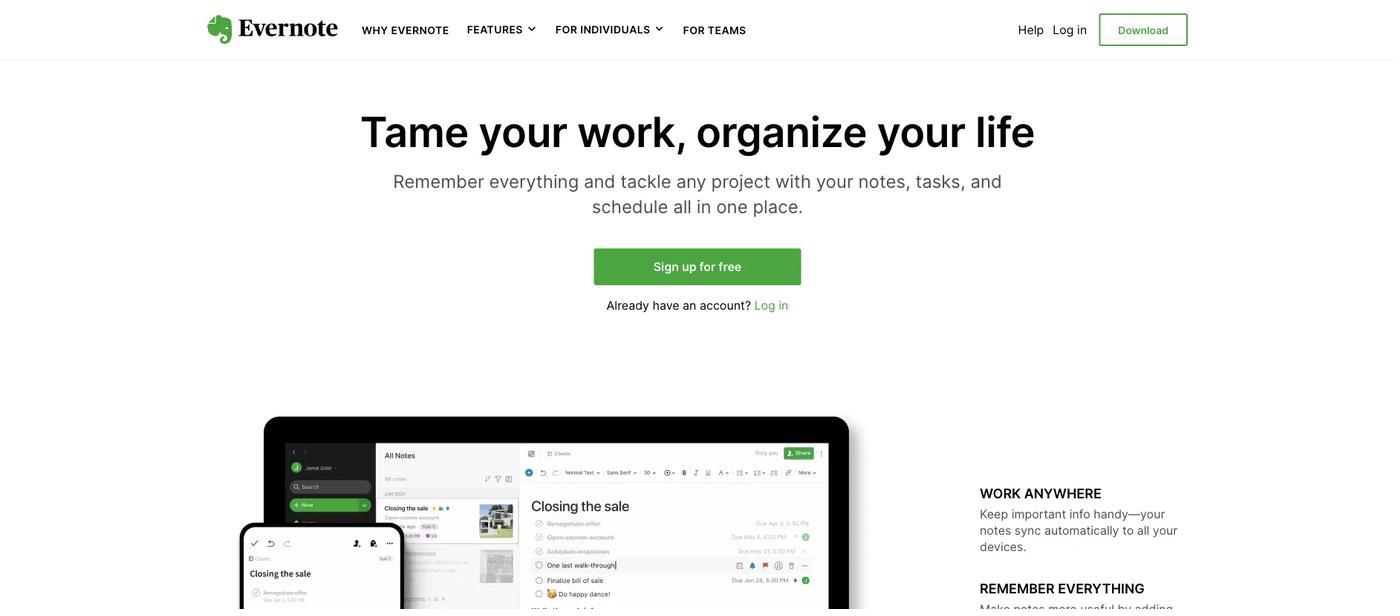 Task type: locate. For each thing, give the bounding box(es) containing it.
1 vertical spatial all
[[1138, 523, 1150, 538]]

in
[[1078, 22, 1087, 37], [697, 195, 712, 217], [779, 298, 789, 312]]

for teams
[[683, 24, 747, 36]]

all right "to"
[[1138, 523, 1150, 538]]

0 vertical spatial remember
[[393, 170, 484, 192]]

for inside "for individuals" 'button'
[[556, 23, 578, 36]]

log in link right the help link
[[1053, 22, 1087, 37]]

1 vertical spatial remember
[[980, 581, 1055, 597]]

0 horizontal spatial everything
[[489, 170, 579, 192]]

0 vertical spatial everything
[[489, 170, 579, 192]]

everything for remember everything
[[1058, 581, 1145, 597]]

free
[[719, 260, 742, 274]]

tackle
[[621, 170, 672, 192]]

sync
[[1015, 523, 1041, 538]]

0 vertical spatial log
[[1053, 22, 1074, 37]]

project
[[712, 170, 771, 192]]

and up schedule
[[584, 170, 616, 192]]

important
[[1012, 507, 1067, 521]]

1 horizontal spatial everything
[[1058, 581, 1145, 597]]

to
[[1123, 523, 1134, 538]]

already have an account? log in
[[607, 298, 789, 312]]

everything for remember everything and tackle any project with your notes, tasks, and schedule all in one place.
[[489, 170, 579, 192]]

1 vertical spatial log
[[755, 298, 776, 312]]

notes
[[980, 523, 1012, 538]]

and right tasks, in the right top of the page
[[971, 170, 1002, 192]]

0 vertical spatial in
[[1078, 22, 1087, 37]]

2 horizontal spatial in
[[1078, 22, 1087, 37]]

1 and from the left
[[584, 170, 616, 192]]

0 horizontal spatial in
[[697, 195, 712, 217]]

all
[[673, 195, 692, 217], [1138, 523, 1150, 538]]

for
[[556, 23, 578, 36], [683, 24, 705, 36]]

evernote ui on desktop and mobile image
[[207, 409, 921, 609]]

in down any
[[697, 195, 712, 217]]

sign
[[654, 260, 679, 274]]

sign up for free link
[[594, 249, 801, 285]]

your inside remember everything and tackle any project with your notes, tasks, and schedule all in one place.
[[817, 170, 854, 192]]

features button
[[467, 22, 538, 37]]

1 horizontal spatial log in link
[[1053, 22, 1087, 37]]

everything inside remember everything and tackle any project with your notes, tasks, and schedule all in one place.
[[489, 170, 579, 192]]

for left teams
[[683, 24, 705, 36]]

in right the help link
[[1078, 22, 1087, 37]]

for for for individuals
[[556, 23, 578, 36]]

everything
[[489, 170, 579, 192], [1058, 581, 1145, 597]]

remember down tame
[[393, 170, 484, 192]]

remember for remember everything and tackle any project with your notes, tasks, and schedule all in one place.
[[393, 170, 484, 192]]

0 horizontal spatial and
[[584, 170, 616, 192]]

all inside work anywhere keep important info handy—your notes sync automatically to all your devices.
[[1138, 523, 1150, 538]]

for left individuals on the top left of page
[[556, 23, 578, 36]]

1 horizontal spatial log
[[1053, 22, 1074, 37]]

1 vertical spatial everything
[[1058, 581, 1145, 597]]

log in link
[[1053, 22, 1087, 37], [755, 298, 789, 312]]

for teams link
[[683, 22, 747, 37]]

for inside for teams link
[[683, 24, 705, 36]]

0 horizontal spatial log
[[755, 298, 776, 312]]

remember inside remember everything and tackle any project with your notes, tasks, and schedule all in one place.
[[393, 170, 484, 192]]

0 horizontal spatial for
[[556, 23, 578, 36]]

log right account?
[[755, 298, 776, 312]]

2 vertical spatial in
[[779, 298, 789, 312]]

0 vertical spatial all
[[673, 195, 692, 217]]

in right account?
[[779, 298, 789, 312]]

life
[[976, 107, 1035, 157]]

info
[[1070, 507, 1091, 521]]

remember
[[393, 170, 484, 192], [980, 581, 1055, 597]]

automatically
[[1045, 523, 1120, 538]]

tame your work, organize your life
[[360, 107, 1035, 157]]

log
[[1053, 22, 1074, 37], [755, 298, 776, 312]]

schedule
[[592, 195, 668, 217]]

log right the help link
[[1053, 22, 1074, 37]]

remember down devices. at bottom
[[980, 581, 1055, 597]]

features
[[467, 23, 523, 36]]

why evernote link
[[362, 22, 449, 37]]

1 horizontal spatial for
[[683, 24, 705, 36]]

evernote logo image
[[207, 15, 338, 45]]

0 horizontal spatial log in link
[[755, 298, 789, 312]]

1 horizontal spatial all
[[1138, 523, 1150, 538]]

download link
[[1099, 13, 1188, 46]]

and
[[584, 170, 616, 192], [971, 170, 1002, 192]]

log in link right account?
[[755, 298, 789, 312]]

1 horizontal spatial in
[[779, 298, 789, 312]]

organize
[[696, 107, 867, 157]]

anywhere
[[1025, 485, 1102, 502]]

0 horizontal spatial remember
[[393, 170, 484, 192]]

notes,
[[859, 170, 911, 192]]

1 horizontal spatial and
[[971, 170, 1002, 192]]

1 horizontal spatial remember
[[980, 581, 1055, 597]]

0 horizontal spatial all
[[673, 195, 692, 217]]

keep
[[980, 507, 1009, 521]]

help link
[[1019, 22, 1044, 37]]

tasks,
[[916, 170, 966, 192]]

all down any
[[673, 195, 692, 217]]

0 vertical spatial log in link
[[1053, 22, 1087, 37]]

1 vertical spatial in
[[697, 195, 712, 217]]

your
[[479, 107, 567, 157], [877, 107, 966, 157], [817, 170, 854, 192], [1153, 523, 1178, 538]]

handy—your
[[1094, 507, 1166, 521]]



Task type: describe. For each thing, give the bounding box(es) containing it.
devices.
[[980, 540, 1027, 554]]

in inside remember everything and tackle any project with your notes, tasks, and schedule all in one place.
[[697, 195, 712, 217]]

work anywhere keep important info handy—your notes sync automatically to all your devices.
[[980, 485, 1178, 554]]

for
[[700, 260, 716, 274]]

place.
[[753, 195, 804, 217]]

for for for teams
[[683, 24, 705, 36]]

individuals
[[581, 23, 651, 36]]

account?
[[700, 298, 751, 312]]

all inside remember everything and tackle any project with your notes, tasks, and schedule all in one place.
[[673, 195, 692, 217]]

why evernote
[[362, 24, 449, 36]]

why
[[362, 24, 388, 36]]

up
[[682, 260, 697, 274]]

help
[[1019, 22, 1044, 37]]

tame
[[360, 107, 469, 157]]

for individuals
[[556, 23, 651, 36]]

teams
[[708, 24, 747, 36]]

remember everything
[[980, 581, 1145, 597]]

remember for remember everything
[[980, 581, 1055, 597]]

work,
[[577, 107, 686, 157]]

any
[[677, 170, 707, 192]]

for individuals button
[[556, 22, 666, 37]]

have
[[653, 298, 680, 312]]

download
[[1119, 24, 1169, 36]]

an
[[683, 298, 697, 312]]

sign up for free
[[654, 260, 742, 274]]

2 and from the left
[[971, 170, 1002, 192]]

your inside work anywhere keep important info handy—your notes sync automatically to all your devices.
[[1153, 523, 1178, 538]]

log in
[[1053, 22, 1087, 37]]

with
[[776, 170, 812, 192]]

evernote
[[391, 24, 449, 36]]

1 vertical spatial log in link
[[755, 298, 789, 312]]

work
[[980, 485, 1021, 502]]

already
[[607, 298, 650, 312]]

one
[[717, 195, 748, 217]]

remember everything and tackle any project with your notes, tasks, and schedule all in one place.
[[393, 170, 1002, 217]]



Task type: vqa. For each thing, say whether or not it's contained in the screenshot.
the bottommost everything
yes



